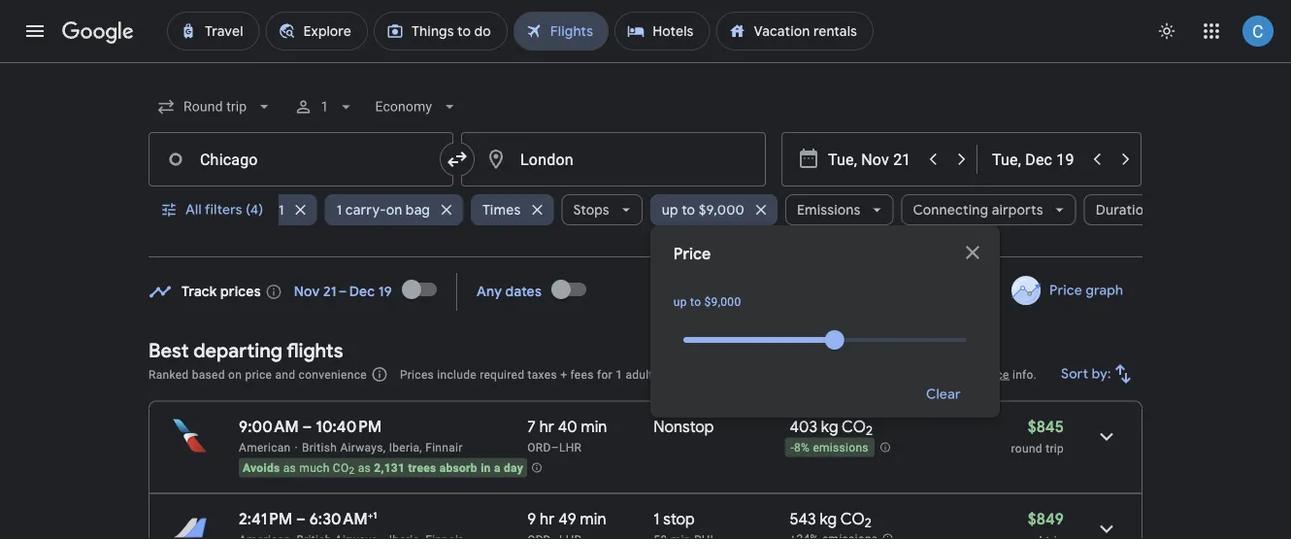 Task type: describe. For each thing, give the bounding box(es) containing it.
dates
[[506, 283, 542, 301]]

up to $9,000 button
[[651, 186, 778, 233]]

iberia,
[[389, 441, 422, 454]]

co inside the avoids as much co 2 as 2,131 trees absorb in a day
[[333, 461, 349, 475]]

passenger assistance button
[[890, 368, 1010, 381]]

connecting airports
[[914, 201, 1044, 219]]

1 for 1 carry-on bag
[[337, 201, 342, 219]]

adult.
[[626, 368, 657, 381]]

2,131
[[374, 461, 405, 475]]

1 carry-on bag button
[[325, 186, 463, 233]]

9
[[528, 509, 536, 529]]

7 hr 40 min ord – lhr
[[528, 417, 608, 454]]

loading results progress bar
[[0, 62, 1292, 66]]

best departing flights
[[149, 338, 343, 363]]

carry-
[[346, 201, 386, 219]]

clear
[[927, 386, 961, 403]]

any dates
[[477, 283, 542, 301]]

emissions button
[[786, 186, 894, 233]]

2:41 pm – 6:30 am + 1
[[239, 509, 377, 529]]

day
[[504, 461, 524, 475]]

price
[[245, 368, 272, 381]]

1 for 1
[[321, 99, 329, 115]]

1 as from the left
[[283, 461, 296, 475]]

1 vertical spatial $9,000
[[705, 295, 742, 309]]

Arrival time: 10:40 PM. text field
[[316, 417, 382, 437]]

graph
[[1086, 282, 1124, 299]]

– for 6:30 am
[[296, 509, 306, 529]]

prices
[[400, 368, 434, 381]]

Arrival time: 6:30 AM on  Wednesday, November 22. text field
[[310, 509, 377, 529]]

convenience
[[299, 368, 367, 381]]

fees
[[571, 368, 594, 381]]

absorb
[[440, 461, 478, 475]]

403
[[790, 417, 818, 437]]

nov 21 – dec 19
[[294, 283, 392, 301]]

total duration 9 hr 49 min. element
[[528, 509, 654, 532]]

$849
[[1028, 509, 1065, 529]]

1 vertical spatial up
[[674, 295, 688, 309]]

403 kg co 2
[[790, 417, 873, 439]]

oneworld
[[204, 201, 268, 219]]

include
[[437, 368, 477, 381]]

bag
[[406, 201, 430, 219]]

any
[[477, 283, 502, 301]]

a
[[494, 461, 501, 475]]

stops
[[574, 201, 610, 219]]

main menu image
[[23, 19, 47, 43]]

track prices
[[182, 283, 261, 301]]

oneworld +1
[[204, 201, 284, 219]]

times
[[483, 201, 521, 219]]

flights
[[287, 338, 343, 363]]

stops button
[[562, 186, 643, 233]]

departing
[[194, 338, 283, 363]]

up to $9,000 inside popup button
[[662, 201, 745, 219]]

1 inside the 2:41 pm – 6:30 am + 1
[[373, 509, 377, 521]]

stop
[[664, 509, 695, 529]]

by:
[[1093, 365, 1112, 383]]

Departure text field
[[829, 133, 918, 186]]

british airways, iberia, finnair
[[302, 441, 463, 454]]

40
[[558, 417, 578, 437]]

-8% emissions
[[791, 441, 869, 455]]

for
[[597, 368, 613, 381]]

finnair
[[426, 441, 463, 454]]

all filters (4)
[[186, 201, 264, 219]]

kg for 543
[[820, 509, 838, 529]]

learn more about tracked prices image
[[265, 283, 282, 301]]

543 kg co 2
[[790, 509, 872, 532]]

543
[[790, 509, 817, 529]]

0 vertical spatial +
[[561, 368, 568, 381]]

$845
[[1028, 417, 1065, 437]]

on for based
[[228, 368, 242, 381]]

$9,000 inside popup button
[[699, 201, 745, 219]]

prices
[[221, 283, 261, 301]]

swap origin and destination. image
[[446, 148, 469, 171]]

min for 7 hr 40 min ord – lhr
[[581, 417, 608, 437]]

leaves o'hare international airport at 9:00 am on tuesday, november 21 and arrives at heathrow airport at 10:40 pm on tuesday, november 21. element
[[239, 417, 382, 437]]

much
[[299, 461, 330, 475]]

avoids as much co 2 as 2,131 trees absorb in a day
[[243, 461, 524, 477]]

9 hr 49 min
[[528, 509, 607, 529]]

price graph
[[1050, 282, 1124, 299]]

close dialog image
[[961, 241, 985, 264]]

7
[[528, 417, 536, 437]]

Departure time: 2:41 PM. text field
[[239, 509, 292, 529]]

flight details. leaves o'hare international airport at 9:00 am on tuesday, november 21 and arrives at heathrow airport at 10:40 pm on tuesday, november 21. image
[[1084, 413, 1131, 460]]

required
[[480, 368, 525, 381]]

trip
[[1046, 441, 1065, 455]]

avoids as much co2 as 2131 trees absorb in a day. learn more about this calculation. image
[[531, 462, 543, 474]]

passenger assistance
[[890, 368, 1010, 381]]

flight details. leaves o'hare international airport at 2:41 pm on tuesday, november 21 and arrives at heathrow airport at 6:30 am on wednesday, november 22. image
[[1084, 506, 1131, 539]]

airways,
[[340, 441, 386, 454]]

emissions
[[797, 201, 861, 219]]



Task type: vqa. For each thing, say whether or not it's contained in the screenshot.
7:20 PM
no



Task type: locate. For each thing, give the bounding box(es) containing it.
1 vertical spatial on
[[228, 368, 242, 381]]

kg for 403
[[822, 417, 839, 437]]

co inside 403 kg co 2
[[842, 417, 866, 437]]

on for carry-
[[386, 201, 403, 219]]

hr right the '7' on the left bottom of the page
[[540, 417, 555, 437]]

49
[[559, 509, 577, 529]]

leaves o'hare international airport at 2:41 pm on tuesday, november 21 and arrives at heathrow airport at 6:30 am on wednesday, november 22. element
[[239, 509, 377, 529]]

none search field containing price
[[149, 84, 1185, 418]]

price down up to $9,000 popup button
[[674, 244, 711, 264]]

co right 543
[[841, 509, 865, 529]]

min
[[581, 417, 608, 437], [580, 509, 607, 529]]

ord
[[528, 441, 551, 454]]

min inside total duration 9 hr 49 min. element
[[580, 509, 607, 529]]

0 horizontal spatial as
[[283, 461, 296, 475]]

Return text field
[[993, 133, 1082, 186]]

kg right 543
[[820, 509, 838, 529]]

to down up to $9,000 popup button
[[691, 295, 702, 309]]

2
[[866, 423, 873, 439], [349, 465, 355, 477], [865, 515, 872, 532]]

1 stop
[[654, 509, 695, 529]]

prices include required taxes + fees for 1 adult.
[[400, 368, 657, 381]]

duration button
[[1085, 186, 1185, 233]]

2:41 pm
[[239, 509, 292, 529]]

0 vertical spatial on
[[386, 201, 403, 219]]

None field
[[149, 89, 282, 124], [368, 89, 467, 124], [149, 89, 282, 124], [368, 89, 467, 124]]

1 vertical spatial –
[[551, 441, 559, 454]]

sort by: button
[[1054, 351, 1143, 397]]

clear button
[[904, 371, 985, 418]]

0 vertical spatial up
[[662, 201, 679, 219]]

sort by:
[[1062, 365, 1112, 383]]

connecting airports button
[[902, 186, 1077, 233]]

kg inside 403 kg co 2
[[822, 417, 839, 437]]

to inside popup button
[[682, 201, 696, 219]]

1 horizontal spatial price
[[1050, 282, 1083, 299]]

duration
[[1096, 201, 1152, 219]]

1 vertical spatial to
[[691, 295, 702, 309]]

as left much at left bottom
[[283, 461, 296, 475]]

+1
[[271, 201, 284, 219]]

best departing flights main content
[[149, 266, 1143, 539]]

price for price
[[674, 244, 711, 264]]

airports
[[992, 201, 1044, 219]]

1 horizontal spatial +
[[561, 368, 568, 381]]

on
[[386, 201, 403, 219], [228, 368, 242, 381]]

on inside best departing flights main content
[[228, 368, 242, 381]]

price graph button
[[999, 273, 1139, 308]]

taxes
[[528, 368, 557, 381]]

2 inside 543 kg co 2
[[865, 515, 872, 532]]

1 button
[[286, 84, 364, 130]]

0 vertical spatial –
[[303, 417, 312, 437]]

hr inside 7 hr 40 min ord – lhr
[[540, 417, 555, 437]]

2 inside the avoids as much co 2 as 2,131 trees absorb in a day
[[349, 465, 355, 477]]

total duration 7 hr 40 min. element
[[528, 417, 654, 440]]

8%
[[795, 441, 810, 455]]

times button
[[471, 186, 554, 233]]

19
[[379, 283, 392, 301]]

1 stop flight. element
[[654, 509, 695, 532]]

to
[[682, 201, 696, 219], [691, 295, 702, 309]]

845 US dollars text field
[[1028, 417, 1065, 437]]

$845 round trip
[[1012, 417, 1065, 455]]

+ inside the 2:41 pm – 6:30 am + 1
[[368, 509, 373, 521]]

on left bag
[[386, 201, 403, 219]]

best
[[149, 338, 189, 363]]

based
[[192, 368, 225, 381]]

min right 40 at the left of the page
[[581, 417, 608, 437]]

1 horizontal spatial as
[[358, 461, 371, 475]]

0 horizontal spatial +
[[368, 509, 373, 521]]

nov
[[294, 283, 320, 301]]

up inside popup button
[[662, 201, 679, 219]]

lhr
[[559, 441, 582, 454]]

min inside 7 hr 40 min ord – lhr
[[581, 417, 608, 437]]

kg up -8% emissions
[[822, 417, 839, 437]]

0 vertical spatial up to $9,000
[[662, 201, 745, 219]]

on inside popup button
[[386, 201, 403, 219]]

2 for 7 hr 40 min
[[866, 423, 873, 439]]

hr for 7
[[540, 417, 555, 437]]

1 for 1 stop
[[654, 509, 660, 529]]

1 vertical spatial price
[[1050, 282, 1083, 299]]

2 inside 403 kg co 2
[[866, 423, 873, 439]]

None search field
[[149, 84, 1185, 418]]

1 vertical spatial co
[[333, 461, 349, 475]]

connecting
[[914, 201, 989, 219]]

–
[[303, 417, 312, 437], [551, 441, 559, 454], [296, 509, 306, 529]]

in
[[481, 461, 491, 475]]

co for 7 hr 40 min
[[842, 417, 866, 437]]

ranked based on price and convenience
[[149, 368, 367, 381]]

all
[[186, 201, 202, 219]]

0 vertical spatial hr
[[540, 417, 555, 437]]

min for 9 hr 49 min
[[580, 509, 607, 529]]

1 vertical spatial up to $9,000
[[674, 295, 742, 309]]

21 – dec
[[323, 283, 375, 301]]

round
[[1012, 441, 1043, 455]]

track
[[182, 283, 217, 301]]

price inside button
[[1050, 282, 1083, 299]]

0 vertical spatial to
[[682, 201, 696, 219]]

2 vertical spatial –
[[296, 509, 306, 529]]

change appearance image
[[1144, 8, 1191, 54]]

2 for 9 hr 49 min
[[865, 515, 872, 532]]

– right 2:41 pm text field
[[296, 509, 306, 529]]

learn more about ranking image
[[371, 366, 388, 383]]

british
[[302, 441, 337, 454]]

filters
[[205, 201, 243, 219]]

as down airways,
[[358, 461, 371, 475]]

0 vertical spatial 2
[[866, 423, 873, 439]]

1 vertical spatial +
[[368, 509, 373, 521]]

1 vertical spatial kg
[[820, 509, 838, 529]]

hr inside total duration 9 hr 49 min. element
[[540, 509, 555, 529]]

None text field
[[461, 132, 766, 186]]

trees
[[408, 461, 437, 475]]

1 horizontal spatial on
[[386, 201, 403, 219]]

price left graph
[[1050, 282, 1083, 299]]

0 vertical spatial $9,000
[[699, 201, 745, 219]]

all filters (4) button
[[149, 186, 279, 233]]

price
[[674, 244, 711, 264], [1050, 282, 1083, 299]]

sort
[[1062, 365, 1089, 383]]

– down 40 at the left of the page
[[551, 441, 559, 454]]

american
[[239, 441, 291, 454]]

0 vertical spatial price
[[674, 244, 711, 264]]

None text field
[[149, 132, 454, 186]]

Departure time: 9:00 AM. text field
[[239, 417, 299, 437]]

2 right 543
[[865, 515, 872, 532]]

ranked
[[149, 368, 189, 381]]

on left price
[[228, 368, 242, 381]]

9:00 am – 10:40 pm
[[239, 417, 382, 437]]

0 horizontal spatial price
[[674, 244, 711, 264]]

849 US dollars text field
[[1028, 509, 1065, 529]]

2 as from the left
[[358, 461, 371, 475]]

0 horizontal spatial on
[[228, 368, 242, 381]]

oneworld +1 button
[[192, 186, 317, 233]]

passenger
[[890, 368, 948, 381]]

hr right 9
[[540, 509, 555, 529]]

– for 10:40 pm
[[303, 417, 312, 437]]

2 vertical spatial 2
[[865, 515, 872, 532]]

co inside 543 kg co 2
[[841, 509, 865, 529]]

2 down airways,
[[349, 465, 355, 477]]

2 vertical spatial co
[[841, 509, 865, 529]]

assistance
[[951, 368, 1010, 381]]

co
[[842, 417, 866, 437], [333, 461, 349, 475], [841, 509, 865, 529]]

-
[[791, 441, 795, 455]]

6:30 am
[[310, 509, 368, 529]]

1 vertical spatial 2
[[349, 465, 355, 477]]

as
[[283, 461, 296, 475], [358, 461, 371, 475]]

1 vertical spatial hr
[[540, 509, 555, 529]]

2 up emissions at the right bottom of page
[[866, 423, 873, 439]]

find the best price region
[[149, 266, 1143, 323]]

+
[[561, 368, 568, 381], [368, 509, 373, 521]]

– inside 7 hr 40 min ord – lhr
[[551, 441, 559, 454]]

+ left fees
[[561, 368, 568, 381]]

co for 9 hr 49 min
[[841, 509, 865, 529]]

nonstop
[[654, 417, 714, 437]]

and
[[275, 368, 296, 381]]

0 vertical spatial kg
[[822, 417, 839, 437]]

avoids
[[243, 461, 280, 475]]

hr for 9
[[540, 509, 555, 529]]

co right much at left bottom
[[333, 461, 349, 475]]

(4)
[[246, 201, 264, 219]]

0 vertical spatial co
[[842, 417, 866, 437]]

nonstop flight. element
[[654, 417, 714, 440]]

hr
[[540, 417, 555, 437], [540, 509, 555, 529]]

– up the british
[[303, 417, 312, 437]]

to right stops popup button
[[682, 201, 696, 219]]

min right "49"
[[580, 509, 607, 529]]

9:00 am
[[239, 417, 299, 437]]

co up emissions at the right bottom of page
[[842, 417, 866, 437]]

10:40 pm
[[316, 417, 382, 437]]

1 vertical spatial min
[[580, 509, 607, 529]]

0 vertical spatial min
[[581, 417, 608, 437]]

kg inside 543 kg co 2
[[820, 509, 838, 529]]

+ down the avoids as much co 2 as 2,131 trees absorb in a day
[[368, 509, 373, 521]]

price for price graph
[[1050, 282, 1083, 299]]

emissions
[[813, 441, 869, 455]]



